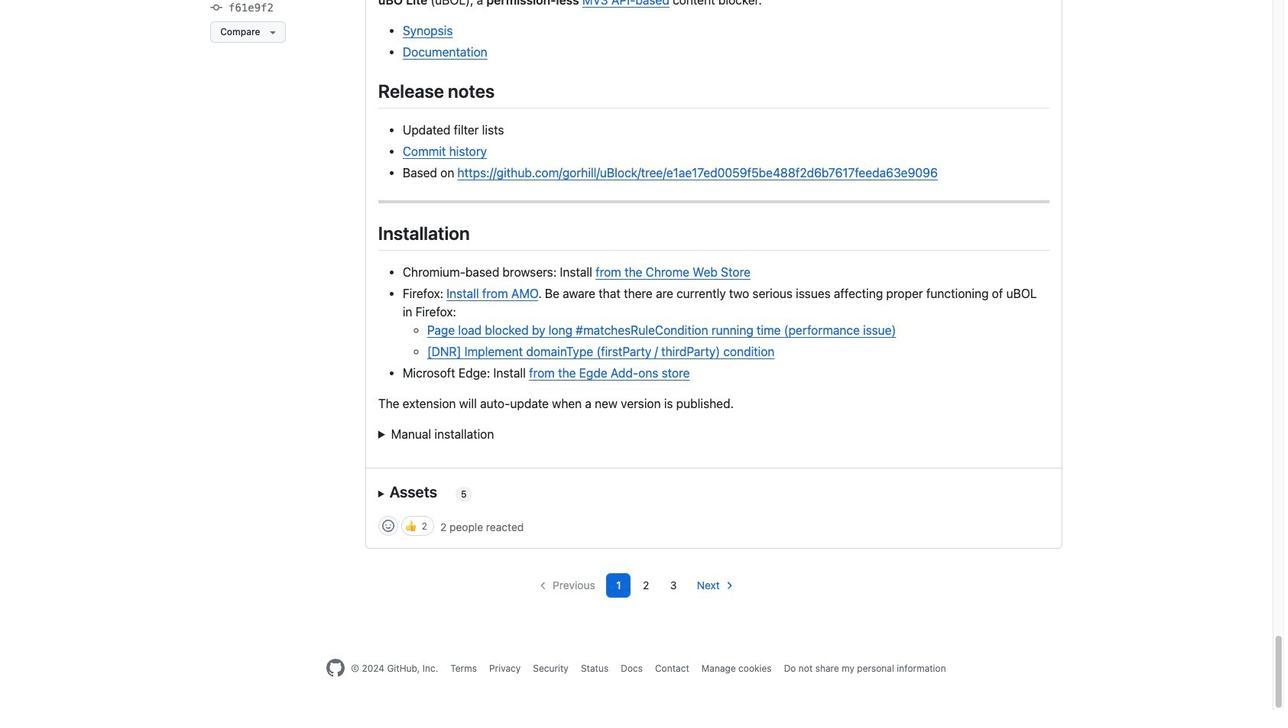 Task type: locate. For each thing, give the bounding box(es) containing it.
triangle down image
[[267, 26, 279, 38]]

pagination navigation
[[529, 574, 744, 598]]

page 1 element
[[607, 574, 631, 598]]



Task type: vqa. For each thing, say whether or not it's contained in the screenshot.
"Add or remove reactions" element
yes



Task type: describe. For each thing, give the bounding box(es) containing it.
homepage image
[[327, 659, 345, 678]]

commit image
[[210, 2, 223, 14]]

add or remove reactions element
[[378, 516, 398, 536]]

add or remove reactions image
[[382, 520, 394, 532]]



